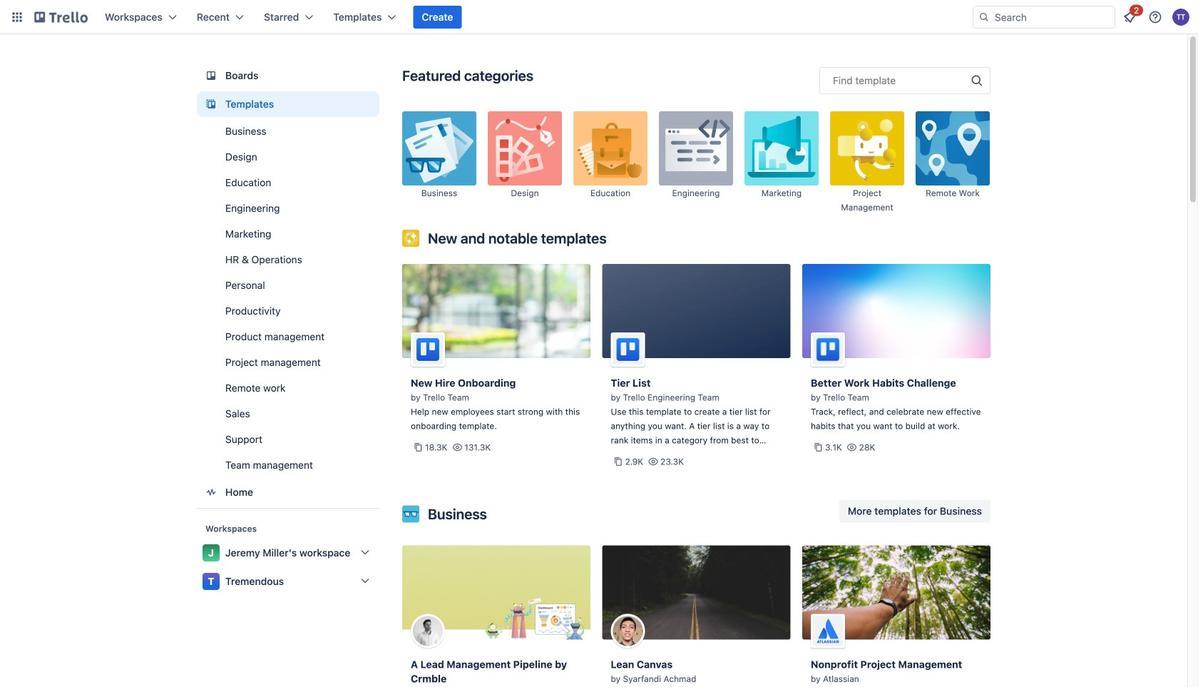 Task type: vqa. For each thing, say whether or not it's contained in the screenshot.
the 'Atlassian' image
yes



Task type: describe. For each thing, give the bounding box(es) containing it.
trello team image
[[411, 333, 445, 367]]

open information menu image
[[1149, 10, 1163, 24]]

remote work icon image
[[916, 111, 991, 186]]

1 business icon image from the top
[[403, 111, 477, 186]]

terry turtle (terryturtle) image
[[1173, 9, 1190, 26]]

engineering icon image
[[659, 111, 734, 186]]

Search field
[[991, 7, 1115, 27]]

back to home image
[[34, 6, 88, 29]]

design icon image
[[488, 111, 562, 186]]

primary element
[[0, 0, 1199, 34]]

search image
[[979, 11, 991, 23]]



Task type: locate. For each thing, give the bounding box(es) containing it.
home image
[[203, 484, 220, 501]]

board image
[[203, 67, 220, 84]]

template board image
[[203, 96, 220, 113]]

2 business icon image from the top
[[403, 506, 420, 523]]

marketing icon image
[[745, 111, 819, 186]]

syarfandi achmad image
[[611, 614, 646, 648]]

business icon image
[[403, 111, 477, 186], [403, 506, 420, 523]]

1 vertical spatial business icon image
[[403, 506, 420, 523]]

trello team image
[[811, 333, 846, 367]]

0 vertical spatial business icon image
[[403, 111, 477, 186]]

atlassian image
[[811, 614, 846, 648]]

trello engineering team image
[[611, 333, 646, 367]]

toni, founder @ crmble image
[[411, 614, 445, 648]]

None field
[[820, 67, 991, 94]]

education icon image
[[574, 111, 648, 186]]

project management icon image
[[831, 111, 905, 186]]

2 notifications image
[[1122, 9, 1139, 26]]



